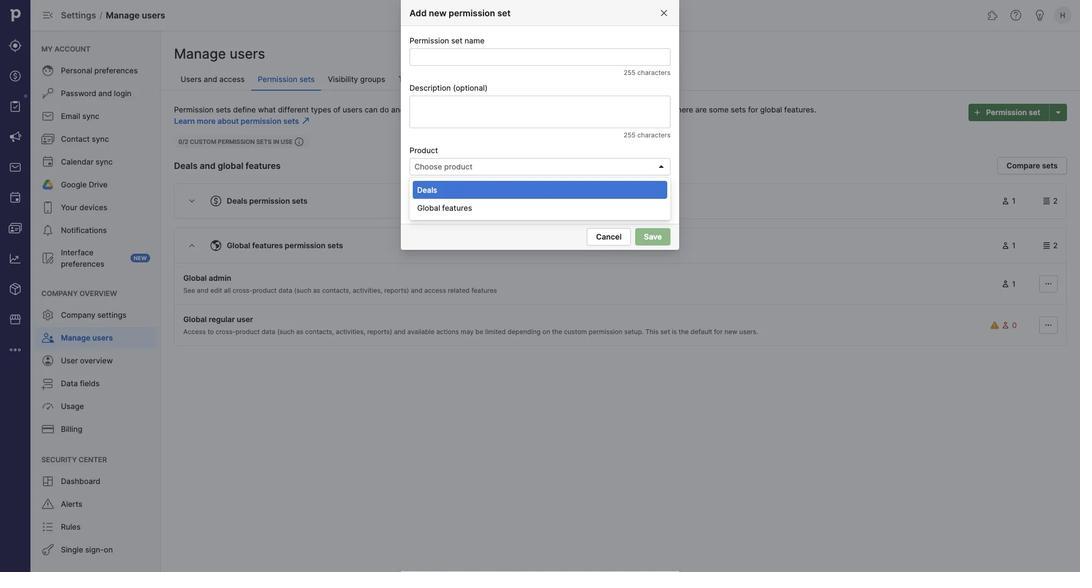 Task type: describe. For each thing, give the bounding box(es) containing it.
personal preferences
[[61, 66, 138, 75]]

users right /
[[142, 10, 165, 20]]

sets up global features permission sets
[[292, 197, 308, 206]]

1 horizontal spatial manage
[[106, 10, 140, 20]]

edit
[[210, 287, 222, 295]]

users and access
[[181, 75, 245, 84]]

users up users and access
[[230, 46, 265, 62]]

google drive link
[[35, 174, 157, 196]]

users
[[181, 75, 202, 84]]

color warning image
[[990, 321, 999, 330]]

this
[[645, 328, 659, 336]]

about
[[217, 116, 239, 126]]

interface
[[61, 248, 93, 257]]

deals permission sets
[[227, 197, 308, 206]]

0 vertical spatial custom
[[190, 138, 216, 145]]

permission set name
[[410, 36, 485, 45]]

data
[[61, 379, 78, 389]]

compare sets button
[[997, 157, 1067, 175]]

that
[[593, 105, 608, 114]]

and right see
[[197, 287, 208, 295]]

compare
[[1007, 161, 1040, 170]]

expand image
[[185, 197, 199, 206]]

own
[[485, 105, 500, 114]]

description
[[410, 83, 451, 92]]

contact sync link
[[35, 128, 157, 150]]

manage inside menu item
[[61, 334, 90, 343]]

different
[[278, 105, 309, 114]]

global for global features permission sets
[[227, 241, 250, 250]]

users.
[[739, 328, 758, 336]]

access inside "global admin see and edit all cross-product data (such as contacts, activities, reports) and access related features"
[[424, 287, 446, 295]]

preferences for interface
[[61, 259, 104, 269]]

deals for deals and global features
[[174, 160, 198, 171]]

your devices
[[61, 203, 107, 212]]

255 characters for permission set name
[[624, 69, 671, 77]]

global for global features
[[417, 203, 440, 213]]

visibility groups
[[328, 75, 385, 84]]

global regular user access to cross-product data (such as contacts, activities, reports) and available actions may be limited depending on the custom permission setup. this set is the default for new users.
[[183, 315, 758, 336]]

compare sets
[[1007, 161, 1058, 170]]

permission up "global admin see and edit all cross-product data (such as contacts, activities, reports) and access related features"
[[285, 241, 325, 250]]

personal preferences link
[[35, 60, 157, 82]]

as inside "global admin see and edit all cross-product data (such as contacts, activities, reports) and access related features"
[[313, 287, 320, 295]]

manage users inside menu item
[[61, 334, 113, 343]]

marketplace image
[[9, 313, 22, 326]]

visibility
[[328, 75, 358, 84]]

features.
[[784, 105, 816, 114]]

manage users menu item
[[30, 327, 161, 349]]

none field containing choose product
[[410, 158, 671, 220]]

permission up global features permission sets
[[249, 197, 290, 206]]

billing
[[61, 425, 82, 434]]

1 vertical spatial manage
[[174, 46, 226, 62]]

description (optional)
[[410, 83, 488, 92]]

cancel button
[[587, 228, 631, 246]]

color undefined image for calendar sync
[[41, 156, 54, 169]]

activities image
[[9, 191, 22, 204]]

1 for global features permission sets
[[1012, 241, 1016, 250]]

color undefined image for single sign-on
[[41, 544, 54, 557]]

what
[[258, 105, 276, 114]]

2 for global features permission sets
[[1053, 241, 1058, 250]]

overview for user overview
[[80, 356, 113, 366]]

1 vertical spatial access
[[556, 105, 582, 114]]

sets up different
[[299, 75, 315, 84]]

sales inbox image
[[9, 161, 22, 174]]

product
[[410, 146, 438, 155]]

product inside popup button
[[444, 162, 472, 172]]

limited
[[485, 328, 506, 336]]

color undefined image for company settings
[[41, 309, 54, 322]]

color undefined image for contact sync
[[41, 133, 54, 146]]

choose product
[[414, 162, 472, 172]]

be
[[475, 328, 483, 336]]

manage users link
[[35, 327, 157, 349]]

255 for description (optional)
[[624, 131, 636, 139]]

default
[[691, 328, 712, 336]]

all
[[224, 287, 231, 295]]

password and login
[[61, 89, 131, 98]]

characters for description (optional)
[[637, 131, 671, 139]]

menu for description (optional)
[[0, 0, 30, 573]]

control
[[529, 105, 554, 114]]

products image
[[9, 283, 22, 296]]

company settings
[[61, 311, 127, 320]]

global features
[[417, 203, 472, 213]]

account
[[54, 45, 90, 53]]

company for company overview
[[41, 289, 78, 298]]

permission set
[[986, 108, 1040, 117]]

sync for email sync
[[82, 112, 99, 121]]

single sign-on link
[[35, 539, 157, 561]]

on inside menu
[[104, 546, 113, 555]]

settings / manage users
[[61, 10, 165, 20]]

see.
[[407, 105, 422, 114]]

security center
[[41, 456, 107, 464]]

types
[[311, 105, 331, 114]]

menu for deals and global features
[[30, 30, 161, 573]]

learn more about permission sets
[[174, 116, 299, 126]]

sales assistant image
[[1033, 9, 1046, 22]]

color undefined image for personal preferences
[[41, 64, 54, 77]]

cross- inside global regular user access to cross-product data (such as contacts, activities, reports) and available actions may be limited depending on the custom permission setup. this set is the default for new users.
[[216, 328, 236, 336]]

Search Pipedrive field
[[442, 4, 638, 26]]

fields
[[80, 379, 100, 389]]

learn more about permission sets link
[[174, 116, 299, 126]]

sets right the some
[[731, 105, 746, 114]]

3 1 from the top
[[1012, 280, 1016, 289]]

deals for deals permission sets
[[227, 197, 247, 206]]

app
[[444, 105, 457, 114]]

color undefined image down deals icon
[[9, 100, 22, 113]]

data inside global regular user access to cross-product data (such as contacts, activities, reports) and available actions may be limited depending on the custom permission setup. this set is the default for new users.
[[262, 328, 275, 336]]

contacts image
[[9, 222, 22, 235]]

has
[[459, 105, 472, 114]]

and up 'available'
[[411, 287, 423, 295]]

permission inside global regular user access to cross-product data (such as contacts, activities, reports) and available actions may be limited depending on the custom permission setup. this set is the default for new users.
[[589, 328, 623, 336]]

color negative image
[[1001, 321, 1010, 330]]

add permission set image
[[1052, 108, 1065, 117]]

interface preferences
[[61, 248, 104, 269]]

color undefined image for user overview
[[41, 355, 54, 368]]

leads image
[[9, 39, 22, 52]]

new inside global regular user access to cross-product data (such as contacts, activities, reports) and available actions may be limited depending on the custom permission setup. this set is the default for new users.
[[724, 328, 737, 336]]

color undefined image for dashboard
[[41, 475, 54, 488]]

color undefined image for rules
[[41, 521, 54, 534]]

deals for deals
[[417, 185, 437, 195]]

alerts link
[[35, 494, 157, 516]]

access
[[183, 328, 206, 336]]

depending
[[508, 328, 541, 336]]

0 horizontal spatial global
[[218, 160, 243, 171]]

h button
[[1052, 4, 1074, 26]]

color primary image inside the choose product popup button
[[657, 163, 666, 171]]

color undefined image for usage
[[41, 400, 54, 413]]

0 vertical spatial global
[[760, 105, 782, 114]]

contacts, inside global regular user access to cross-product data (such as contacts, activities, reports) and available actions may be limited depending on the custom permission setup. this set is the default for new users.
[[305, 328, 334, 336]]

0 horizontal spatial access
[[219, 75, 245, 84]]

quick help image
[[1009, 9, 1022, 22]]

and inside global regular user access to cross-product data (such as contacts, activities, reports) and available actions may be limited depending on the custom permission setup. this set is the default for new users.
[[394, 328, 406, 336]]

save
[[644, 232, 662, 242]]

color undefined image for manage users
[[41, 332, 54, 345]]

settings
[[61, 10, 96, 20]]

permission for permission set name
[[410, 36, 449, 45]]

use
[[281, 138, 293, 145]]

your
[[61, 203, 77, 212]]

in
[[273, 138, 279, 145]]

2 horizontal spatial to
[[584, 105, 591, 114]]

and down 0/2 custom permission sets in use
[[200, 160, 215, 171]]

user
[[61, 356, 78, 366]]

features down in
[[246, 160, 281, 171]]

devices
[[79, 203, 107, 212]]

users inside manage users link
[[92, 334, 113, 343]]

permission for permission set
[[986, 108, 1027, 117]]

and right do
[[391, 105, 405, 114]]

sets up "global admin see and edit all cross-product data (such as contacts, activities, reports) and access related features"
[[327, 241, 343, 250]]

my account
[[41, 45, 90, 53]]

and right the users
[[204, 75, 217, 84]]

groups
[[360, 75, 385, 84]]

email sync link
[[35, 106, 157, 127]]

filters
[[420, 75, 441, 84]]

team filters
[[398, 75, 441, 84]]

1 horizontal spatial for
[[748, 105, 758, 114]]



Task type: vqa. For each thing, say whether or not it's contained in the screenshot.
color undefined icon within the billing LINK
yes



Task type: locate. For each thing, give the bounding box(es) containing it.
1 vertical spatial as
[[296, 328, 303, 336]]

sync right email at the top
[[82, 112, 99, 121]]

color undefined image inside manage users link
[[41, 332, 54, 345]]

custom right 0/2
[[190, 138, 216, 145]]

permission down learn more about permission sets link
[[218, 138, 255, 145]]

learn
[[174, 116, 195, 126]]

1 horizontal spatial data
[[278, 287, 292, 295]]

calendar sync
[[61, 157, 113, 167]]

1 vertical spatial custom
[[564, 328, 587, 336]]

sets down different
[[283, 116, 299, 126]]

0 horizontal spatial deals
[[174, 160, 198, 171]]

255 characters up the additionally,
[[624, 69, 671, 77]]

1 the from the left
[[552, 328, 562, 336]]

there
[[674, 105, 693, 114]]

2 vertical spatial sync
[[96, 157, 113, 167]]

notifications
[[61, 226, 107, 235]]

rules link
[[35, 517, 157, 538]]

manage right /
[[106, 10, 140, 20]]

color undefined image left single
[[41, 544, 54, 557]]

save button
[[635, 228, 671, 246]]

regular
[[209, 315, 235, 324]]

your devices link
[[35, 197, 157, 219]]

2 vertical spatial 1
[[1012, 280, 1016, 289]]

sets left in
[[256, 138, 272, 145]]

0 vertical spatial manage
[[106, 10, 140, 20]]

set
[[497, 8, 511, 18], [451, 36, 463, 45], [1029, 108, 1040, 117], [495, 185, 506, 195], [660, 328, 670, 336]]

deals image
[[9, 70, 22, 83]]

1 horizontal spatial manage users
[[174, 46, 265, 62]]

1 horizontal spatial the
[[679, 328, 689, 336]]

custom
[[190, 138, 216, 145], [564, 328, 587, 336]]

permission sets
[[258, 75, 315, 84]]

characters for permission set name
[[637, 69, 671, 77]]

permission inside button
[[986, 108, 1027, 117]]

color undefined image inside usage link
[[41, 400, 54, 413]]

2 characters from the top
[[637, 131, 671, 139]]

color undefined image inside calendar sync link
[[41, 156, 54, 169]]

sign-
[[85, 546, 104, 555]]

2 vertical spatial access
[[424, 287, 446, 295]]

color undefined image for alerts
[[41, 498, 54, 511]]

cross- right all
[[233, 287, 252, 295]]

1 vertical spatial new
[[724, 328, 737, 336]]

alerts
[[61, 500, 82, 509]]

deals
[[174, 160, 198, 171], [417, 185, 437, 195], [227, 197, 247, 206]]

permission up the what on the left of the page
[[258, 75, 297, 84]]

2 horizontal spatial deals
[[417, 185, 437, 195]]

security
[[41, 456, 77, 464]]

1 vertical spatial reports)
[[367, 328, 392, 336]]

reports) inside "global admin see and edit all cross-product data (such as contacts, activities, reports) and access related features"
[[384, 287, 409, 295]]

as
[[313, 287, 320, 295], [296, 328, 303, 336]]

color undefined image for your devices
[[41, 201, 54, 214]]

color undefined image inside personal preferences link
[[41, 64, 54, 77]]

the
[[552, 328, 562, 336], [679, 328, 689, 336]]

team
[[398, 75, 418, 84]]

0/2
[[178, 138, 188, 145]]

actions image for global regular user
[[1042, 321, 1055, 330]]

0 horizontal spatial new
[[429, 8, 447, 18]]

sets right compare
[[1042, 161, 1058, 170]]

2 color undefined image from the top
[[41, 110, 54, 123]]

setup.
[[624, 328, 644, 336]]

features right related
[[471, 287, 497, 295]]

deals and global features
[[174, 160, 281, 171]]

7 color undefined image from the top
[[41, 400, 54, 413]]

255 up app.
[[624, 69, 636, 77]]

0 vertical spatial company
[[41, 289, 78, 298]]

google
[[61, 180, 87, 190]]

sync for calendar sync
[[96, 157, 113, 167]]

2 horizontal spatial manage
[[174, 46, 226, 62]]

insights image
[[9, 252, 22, 265]]

company down company overview at the left bottom of page
[[61, 311, 95, 320]]

1 horizontal spatial access
[[424, 287, 446, 295]]

color primary image
[[295, 138, 303, 146], [209, 195, 222, 208], [209, 239, 222, 252], [1001, 241, 1010, 250]]

and left login
[[98, 89, 112, 98]]

2 for deals permission sets
[[1053, 197, 1058, 206]]

0 vertical spatial deals
[[174, 160, 198, 171]]

color undefined image left the data in the left bottom of the page
[[41, 377, 54, 390]]

deals down deals and global features
[[227, 197, 247, 206]]

1 characters from the top
[[637, 69, 671, 77]]

and left 'available'
[[394, 328, 406, 336]]

0
[[1012, 321, 1017, 330]]

None field
[[410, 158, 671, 220]]

1 vertical spatial 1
[[1012, 241, 1016, 250]]

0 vertical spatial manage users
[[174, 46, 265, 62]]

4 color undefined image from the top
[[41, 178, 54, 191]]

user overview
[[61, 356, 113, 366]]

global down 0/2 custom permission sets in use
[[218, 160, 243, 171]]

do
[[380, 105, 389, 114]]

list box containing deals
[[410, 178, 671, 220]]

available
[[407, 328, 435, 336]]

global up access
[[183, 315, 207, 324]]

characters down the additionally,
[[637, 131, 671, 139]]

set inside global regular user access to cross-product data (such as contacts, activities, reports) and available actions may be limited depending on the custom permission setup. this set is the default for new users.
[[660, 328, 670, 336]]

color undefined image inside the 'dashboard' link
[[41, 475, 54, 488]]

sync up drive
[[96, 157, 113, 167]]

1 vertical spatial on
[[104, 546, 113, 555]]

list box
[[410, 178, 671, 220]]

/
[[99, 10, 103, 20]]

more
[[197, 116, 216, 126]]

1 vertical spatial data
[[262, 328, 275, 336]]

related
[[448, 287, 470, 295]]

company up company settings
[[41, 289, 78, 298]]

255 down app.
[[624, 131, 636, 139]]

1 vertical spatial overview
[[80, 356, 113, 366]]

(such inside global regular user access to cross-product data (such as contacts, activities, reports) and available actions may be limited depending on the custom permission setup. this set is the default for new users.
[[277, 328, 294, 336]]

personal
[[61, 66, 92, 75]]

menu toggle image
[[41, 9, 54, 22]]

0 vertical spatial activities,
[[353, 287, 382, 295]]

color primary inverted image
[[971, 108, 984, 117]]

(optional) down the choose product popup button at top
[[508, 185, 543, 195]]

0 horizontal spatial on
[[104, 546, 113, 555]]

0 horizontal spatial manage
[[61, 334, 90, 343]]

1 vertical spatial product
[[252, 287, 277, 295]]

password
[[61, 89, 96, 98]]

choose product button
[[410, 158, 671, 176]]

0 vertical spatial actions image
[[1042, 280, 1055, 289]]

2 2 from the top
[[1053, 241, 1058, 250]]

user overview link
[[35, 350, 157, 372]]

0 vertical spatial sync
[[82, 112, 99, 121]]

product inside "global admin see and edit all cross-product data (such as contacts, activities, reports) and access related features"
[[252, 287, 277, 295]]

sync for contact sync
[[92, 135, 109, 144]]

0 vertical spatial new
[[429, 8, 447, 18]]

for inside global regular user access to cross-product data (such as contacts, activities, reports) and available actions may be limited depending on the custom permission setup. this set is the default for new users.
[[714, 328, 723, 336]]

255 for permission set name
[[624, 69, 636, 77]]

activities, inside global regular user access to cross-product data (such as contacts, activities, reports) and available actions may be limited depending on the custom permission setup. this set is the default for new users.
[[336, 328, 365, 336]]

color undefined image inside google drive link
[[41, 178, 54, 191]]

new
[[134, 255, 147, 262]]

are
[[695, 105, 707, 114]]

color undefined image down security
[[41, 475, 54, 488]]

1 horizontal spatial custom
[[564, 328, 587, 336]]

collapse image
[[185, 241, 199, 250]]

menu containing personal preferences
[[30, 30, 161, 573]]

0 vertical spatial for
[[748, 105, 758, 114]]

cross- inside "global admin see and edit all cross-product data (such as contacts, activities, reports) and access related features"
[[233, 287, 252, 295]]

to inside global regular user access to cross-product data (such as contacts, activities, reports) and available actions may be limited depending on the custom permission setup. this set is the default for new users.
[[208, 328, 214, 336]]

0 vertical spatial overview
[[80, 289, 117, 298]]

overview up data fields link
[[80, 356, 113, 366]]

1 vertical spatial deals
[[417, 185, 437, 195]]

2 vertical spatial product
[[236, 328, 260, 336]]

color undefined image left google
[[41, 178, 54, 191]]

new
[[429, 8, 447, 18], [724, 328, 737, 336]]

1 for deals permission sets
[[1012, 197, 1016, 206]]

color undefined image inside rules link
[[41, 521, 54, 534]]

overview for company overview
[[80, 289, 117, 298]]

1 vertical spatial actions image
[[1042, 321, 1055, 330]]

1 vertical spatial 255
[[624, 131, 636, 139]]

access left related
[[424, 287, 446, 295]]

1 255 from the top
[[624, 69, 636, 77]]

product up user
[[252, 287, 277, 295]]

users right "of"
[[343, 105, 362, 114]]

color undefined image left usage
[[41, 400, 54, 413]]

rules
[[61, 523, 81, 532]]

1 vertical spatial 255 characters
[[624, 131, 671, 139]]

color undefined image left password at top left
[[41, 87, 54, 100]]

0 vertical spatial on
[[542, 328, 550, 336]]

color undefined image for notifications
[[41, 224, 54, 237]]

actions
[[436, 328, 459, 336]]

data inside "global admin see and edit all cross-product data (such as contacts, activities, reports) and access related features"
[[278, 287, 292, 295]]

access
[[219, 75, 245, 84], [556, 105, 582, 114], [424, 287, 446, 295]]

characters up the additionally,
[[637, 69, 671, 77]]

h
[[1060, 11, 1065, 19]]

9 color undefined image from the top
[[41, 498, 54, 511]]

menu
[[0, 0, 30, 573], [30, 30, 161, 573]]

quick add image
[[651, 9, 664, 22]]

1 vertical spatial activities,
[[336, 328, 365, 336]]

0 vertical spatial 255 characters
[[624, 69, 671, 77]]

on right depending
[[542, 328, 550, 336]]

(such inside "global admin see and edit all cross-product data (such as contacts, activities, reports) and access related features"
[[294, 287, 311, 295]]

name
[[465, 36, 485, 45]]

and inside menu
[[98, 89, 112, 98]]

color undefined image right more icon
[[41, 332, 54, 345]]

activities, inside "global admin see and edit all cross-product data (such as contacts, activities, reports) and access related features"
[[353, 287, 382, 295]]

0 horizontal spatial the
[[552, 328, 562, 336]]

for
[[748, 105, 758, 114], [714, 328, 723, 336]]

overview inside 'user overview' link
[[80, 356, 113, 366]]

6 color undefined image from the top
[[41, 355, 54, 368]]

2 vertical spatial deals
[[227, 197, 247, 206]]

0 horizontal spatial manage users
[[61, 334, 113, 343]]

some
[[709, 105, 729, 114]]

color undefined image for data fields
[[41, 377, 54, 390]]

2
[[1053, 197, 1058, 206], [1053, 241, 1058, 250]]

features inside list box
[[442, 203, 472, 213]]

1 vertical spatial preferences
[[61, 259, 104, 269]]

2 255 from the top
[[624, 131, 636, 139]]

1 vertical spatial characters
[[637, 131, 671, 139]]

reports) inside global regular user access to cross-product data (such as contacts, activities, reports) and available actions may be limited depending on the custom permission setup. this set is the default for new users.
[[367, 328, 392, 336]]

0 vertical spatial 1
[[1012, 197, 1016, 206]]

1 vertical spatial manage users
[[61, 334, 113, 343]]

to left that
[[584, 105, 591, 114]]

permission right color primary inverted image
[[986, 108, 1027, 117]]

features down from
[[442, 203, 472, 213]]

reports) up 'available'
[[384, 287, 409, 295]]

1 horizontal spatial on
[[542, 328, 550, 336]]

0 horizontal spatial data
[[262, 328, 275, 336]]

255
[[624, 69, 636, 77], [624, 131, 636, 139]]

sets inside button
[[1042, 161, 1058, 170]]

0 vertical spatial (optional)
[[453, 83, 488, 92]]

existing
[[465, 185, 493, 195]]

1 vertical spatial company
[[61, 311, 95, 320]]

0 vertical spatial preferences
[[94, 66, 138, 75]]

0 horizontal spatial (optional)
[[453, 83, 488, 92]]

as inside global regular user access to cross-product data (such as contacts, activities, reports) and available actions may be limited depending on the custom permission setup. this set is the default for new users.
[[296, 328, 303, 336]]

company inside company settings link
[[61, 311, 95, 320]]

color undefined image inside email sync link
[[41, 110, 54, 123]]

2 horizontal spatial access
[[556, 105, 582, 114]]

set inside button
[[1029, 108, 1040, 117]]

2 the from the left
[[679, 328, 689, 336]]

sets
[[299, 75, 315, 84], [216, 105, 231, 114], [502, 105, 518, 114], [731, 105, 746, 114], [283, 116, 299, 126], [256, 138, 272, 145], [1042, 161, 1058, 170], [292, 197, 308, 206], [327, 241, 343, 250]]

1 actions image from the top
[[1042, 280, 1055, 289]]

sets up about
[[216, 105, 231, 114]]

the right is
[[679, 328, 689, 336]]

custom inside global regular user access to cross-product data (such as contacts, activities, reports) and available actions may be limited depending on the custom permission setup. this set is the default for new users.
[[564, 328, 587, 336]]

1 horizontal spatial as
[[313, 287, 320, 295]]

color undefined image left calendar at left
[[41, 156, 54, 169]]

preferences down interface
[[61, 259, 104, 269]]

color undefined image inside your devices link
[[41, 201, 54, 214]]

color undefined image
[[41, 64, 54, 77], [41, 110, 54, 123], [41, 133, 54, 146], [41, 178, 54, 191], [41, 309, 54, 322], [41, 355, 54, 368], [41, 400, 54, 413], [41, 475, 54, 488], [41, 498, 54, 511], [41, 521, 54, 534]]

global inside global regular user access to cross-product data (such as contacts, activities, reports) and available actions may be limited depending on the custom permission setup. this set is the default for new users.
[[183, 315, 207, 324]]

email sync
[[61, 112, 99, 121]]

color undefined image for password and login
[[41, 87, 54, 100]]

password and login link
[[35, 83, 157, 104]]

usage
[[61, 402, 84, 411]]

for right the some
[[748, 105, 758, 114]]

to
[[520, 105, 527, 114], [584, 105, 591, 114], [208, 328, 214, 336]]

global for global regular user access to cross-product data (such as contacts, activities, reports) and available actions may be limited depending on the custom permission setup. this set is the default for new users.
[[183, 315, 207, 324]]

sync
[[82, 112, 99, 121], [92, 135, 109, 144], [96, 157, 113, 167]]

home image
[[7, 7, 23, 23]]

color undefined image inside the contact sync link
[[41, 133, 54, 146]]

color undefined image down my
[[41, 64, 54, 77]]

2 255 characters from the top
[[624, 131, 671, 139]]

settings
[[97, 311, 127, 320]]

define
[[233, 105, 256, 114]]

1 vertical spatial 2
[[1053, 241, 1058, 250]]

1 vertical spatial (such
[[277, 328, 294, 336]]

each
[[424, 105, 442, 114]]

company for company settings
[[61, 311, 95, 320]]

1 vertical spatial sync
[[92, 135, 109, 144]]

2 actions image from the top
[[1042, 321, 1055, 330]]

2 1 from the top
[[1012, 241, 1016, 250]]

product down user
[[236, 328, 260, 336]]

color undefined image for billing
[[41, 423, 54, 436]]

choose
[[414, 162, 442, 172]]

sync down email sync link
[[92, 135, 109, 144]]

1 vertical spatial global
[[218, 160, 243, 171]]

1 2 from the top
[[1053, 197, 1058, 206]]

1 horizontal spatial new
[[724, 328, 737, 336]]

features down deals permission sets on the top left of page
[[252, 241, 283, 250]]

0 vertical spatial cross-
[[233, 287, 252, 295]]

custom right depending
[[564, 328, 587, 336]]

permission left setup.
[[589, 328, 623, 336]]

None text field
[[410, 48, 671, 66], [410, 96, 671, 128], [410, 48, 671, 66], [410, 96, 671, 128]]

3 color undefined image from the top
[[41, 133, 54, 146]]

0 vertical spatial 2
[[1053, 197, 1058, 206]]

preferences up login
[[94, 66, 138, 75]]

preferences for personal
[[94, 66, 138, 75]]

255 characters down the additionally,
[[624, 131, 671, 139]]

on inside global regular user access to cross-product data (such as contacts, activities, reports) and available actions may be limited depending on the custom permission setup. this set is the default for new users.
[[542, 328, 550, 336]]

color undefined image right marketplace image
[[41, 309, 54, 322]]

0 vertical spatial characters
[[637, 69, 671, 77]]

manage users up user overview
[[61, 334, 113, 343]]

cancel
[[596, 232, 622, 242]]

8 color undefined image from the top
[[41, 475, 54, 488]]

manage users
[[174, 46, 265, 62], [61, 334, 113, 343]]

1 255 characters from the top
[[624, 69, 671, 77]]

1 vertical spatial cross-
[[216, 328, 236, 336]]

product inside global regular user access to cross-product data (such as contacts, activities, reports) and available actions may be limited depending on the custom permission setup. this set is the default for new users.
[[236, 328, 260, 336]]

global inside list box
[[417, 203, 440, 213]]

0 horizontal spatial custom
[[190, 138, 216, 145]]

new left users.
[[724, 328, 737, 336]]

0 vertical spatial data
[[278, 287, 292, 295]]

more image
[[9, 344, 22, 357]]

5 color undefined image from the top
[[41, 309, 54, 322]]

255 characters for description (optional)
[[624, 131, 671, 139]]

permission up learn
[[174, 105, 214, 114]]

sets right own
[[502, 105, 518, 114]]

0/2 custom permission sets in use
[[178, 138, 293, 145]]

drive
[[89, 180, 108, 190]]

1 1 from the top
[[1012, 197, 1016, 206]]

new right "add"
[[429, 8, 447, 18]]

contacts,
[[322, 287, 351, 295], [305, 328, 334, 336]]

manage
[[106, 10, 140, 20], [174, 46, 226, 62], [61, 334, 90, 343]]

1 vertical spatial (optional)
[[508, 185, 543, 195]]

1 vertical spatial for
[[714, 328, 723, 336]]

10 color undefined image from the top
[[41, 521, 54, 534]]

global up admin
[[227, 241, 250, 250]]

1 horizontal spatial deals
[[227, 197, 247, 206]]

product
[[444, 162, 472, 172], [252, 287, 277, 295], [236, 328, 260, 336]]

for right default at the right of the page
[[714, 328, 723, 336]]

contact sync
[[61, 135, 109, 144]]

color undefined image for email sync
[[41, 110, 54, 123]]

on
[[542, 328, 550, 336], [104, 546, 113, 555]]

permission
[[449, 8, 495, 18], [241, 116, 281, 126], [218, 138, 255, 145], [249, 197, 290, 206], [285, 241, 325, 250], [589, 328, 623, 336]]

to right access
[[208, 328, 214, 336]]

deals down "choose"
[[417, 185, 437, 195]]

add
[[410, 8, 427, 18]]

is
[[672, 328, 677, 336]]

color undefined image inside alerts link
[[41, 498, 54, 511]]

permission up name
[[449, 8, 495, 18]]

color undefined image left user
[[41, 355, 54, 368]]

0 vertical spatial (such
[[294, 287, 311, 295]]

its
[[474, 105, 483, 114]]

0 vertical spatial 255
[[624, 69, 636, 77]]

deals down 0/2
[[174, 160, 198, 171]]

access right control
[[556, 105, 582, 114]]

preferences
[[94, 66, 138, 75], [61, 259, 104, 269]]

color undefined image left billing
[[41, 423, 54, 436]]

color undefined image for google drive
[[41, 178, 54, 191]]

color primary image
[[660, 9, 668, 17], [301, 117, 310, 125], [657, 163, 666, 171], [1001, 197, 1010, 206], [1042, 197, 1051, 206], [1042, 241, 1051, 250], [1001, 280, 1010, 289]]

color undefined image inside notifications link
[[41, 224, 54, 237]]

access up define
[[219, 75, 245, 84]]

features inside "global admin see and edit all cross-product data (such as contacts, activities, reports) and access related features"
[[471, 287, 497, 295]]

color undefined image inside company settings link
[[41, 309, 54, 322]]

color undefined image inside billing link
[[41, 423, 54, 436]]

global up see
[[183, 274, 207, 283]]

1 color undefined image from the top
[[41, 64, 54, 77]]

color undefined image for interface preferences
[[41, 252, 54, 265]]

global down duplicate
[[417, 203, 440, 213]]

users down company settings link
[[92, 334, 113, 343]]

single sign-on
[[61, 546, 113, 555]]

1 horizontal spatial global
[[760, 105, 782, 114]]

color undefined image inside 'single sign-on' link
[[41, 544, 54, 557]]

company
[[41, 289, 78, 298], [61, 311, 95, 320]]

global for global admin see and edit all cross-product data (such as contacts, activities, reports) and access related features
[[183, 274, 207, 283]]

actions image
[[1042, 280, 1055, 289], [1042, 321, 1055, 330]]

1 vertical spatial contacts,
[[305, 328, 334, 336]]

0 vertical spatial reports)
[[384, 287, 409, 295]]

color undefined image inside password and login link
[[41, 87, 54, 100]]

0 vertical spatial contacts,
[[322, 287, 351, 295]]

0 vertical spatial as
[[313, 287, 320, 295]]

permission for permission sets
[[258, 75, 297, 84]]

1 horizontal spatial (optional)
[[508, 185, 543, 195]]

0 horizontal spatial to
[[208, 328, 214, 336]]

(such
[[294, 287, 311, 295], [277, 328, 294, 336]]

product up from
[[444, 162, 472, 172]]

global inside "global admin see and edit all cross-product data (such as contacts, activities, reports) and access related features"
[[183, 274, 207, 283]]

(optional) up has
[[453, 83, 488, 92]]

permission down the what on the left of the page
[[241, 116, 281, 126]]

may
[[461, 328, 474, 336]]

global left the features.
[[760, 105, 782, 114]]

color undefined image inside data fields link
[[41, 377, 54, 390]]

0 horizontal spatial for
[[714, 328, 723, 336]]

on down rules link
[[104, 546, 113, 555]]

manage up the users
[[174, 46, 226, 62]]

activities,
[[353, 287, 382, 295], [336, 328, 365, 336]]

center
[[79, 456, 107, 464]]

2 vertical spatial manage
[[61, 334, 90, 343]]

color undefined image right contacts icon
[[41, 224, 54, 237]]

0 vertical spatial access
[[219, 75, 245, 84]]

permission for permission sets define what different types of users can do and see. each app has its own sets to control access to that app. additionally, there are some sets for global features.
[[174, 105, 214, 114]]

manage users up users and access
[[174, 46, 265, 62]]

color undefined image inside 'user overview' link
[[41, 355, 54, 368]]

color undefined image left contact
[[41, 133, 54, 146]]

actions image for global admin
[[1042, 280, 1055, 289]]

1 horizontal spatial to
[[520, 105, 527, 114]]

color undefined image
[[41, 87, 54, 100], [9, 100, 22, 113], [41, 156, 54, 169], [41, 201, 54, 214], [41, 224, 54, 237], [41, 252, 54, 265], [41, 332, 54, 345], [41, 377, 54, 390], [41, 423, 54, 436], [41, 544, 54, 557]]

overview up company settings link
[[80, 289, 117, 298]]

campaigns image
[[9, 131, 22, 144]]

0 vertical spatial product
[[444, 162, 472, 172]]

0 horizontal spatial as
[[296, 328, 303, 336]]

color undefined image left interface
[[41, 252, 54, 265]]

contacts, inside "global admin see and edit all cross-product data (such as contacts, activities, reports) and access related features"
[[322, 287, 351, 295]]

to left control
[[520, 105, 527, 114]]

color undefined image left rules
[[41, 521, 54, 534]]

color undefined image left alerts
[[41, 498, 54, 511]]



